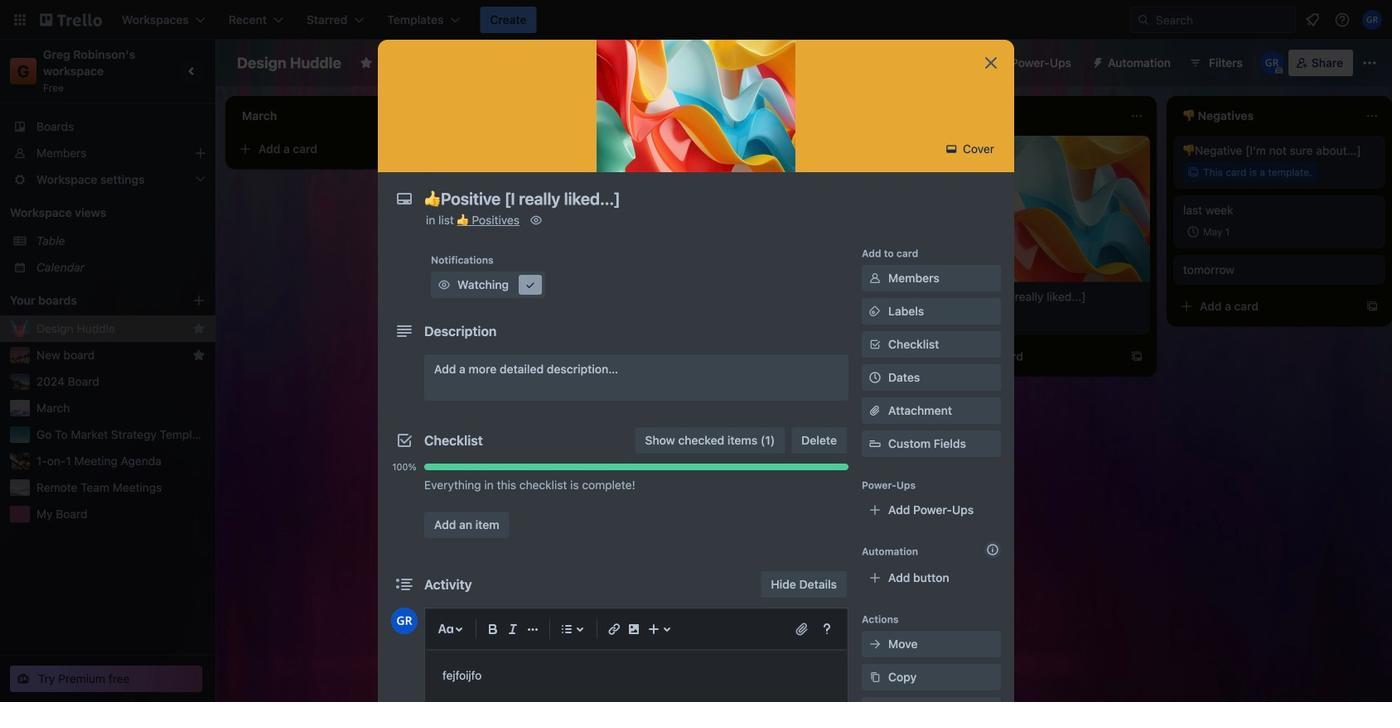 Task type: vqa. For each thing, say whether or not it's contained in the screenshot.
28 Minutes Ago 'link' in the left of the page
no



Task type: locate. For each thing, give the bounding box(es) containing it.
italic ⌘i image
[[503, 620, 523, 640]]

sm image
[[1085, 50, 1108, 73], [528, 212, 544, 229], [867, 270, 883, 287], [436, 277, 452, 293], [867, 636, 883, 653], [867, 670, 883, 686]]

text formatting group
[[483, 620, 543, 640]]

1 horizontal spatial create from template… image
[[1130, 350, 1144, 364]]

Main content area, start typing to enter text. text field
[[443, 666, 830, 686]]

0 vertical spatial greg robinson (gregrobinson96) image
[[1362, 10, 1382, 30]]

1 horizontal spatial greg robinson (gregrobinson96) image
[[1362, 10, 1382, 30]]

None checkbox
[[1183, 222, 1235, 242]]

2 horizontal spatial create from template… image
[[1366, 300, 1379, 313]]

greg robinson (gregrobinson96) image right open information menu image in the top of the page
[[1362, 10, 1382, 30]]

2 vertical spatial sm image
[[867, 303, 883, 320]]

1 vertical spatial greg robinson (gregrobinson96) image
[[391, 608, 418, 635]]

star or unstar board image
[[360, 56, 373, 70]]

1 vertical spatial starred icon image
[[192, 349, 206, 362]]

2 horizontal spatial sm image
[[943, 141, 960, 157]]

None checkbox
[[501, 285, 557, 305]]

starred icon image
[[192, 322, 206, 336], [192, 349, 206, 362]]

greg robinson (gregrobinson96) image
[[1362, 10, 1382, 30], [391, 608, 418, 635]]

close dialog image
[[981, 53, 1001, 73]]

show menu image
[[1362, 55, 1378, 71]]

greg robinson (gregrobinson96) image
[[1260, 51, 1283, 75]]

0 horizontal spatial greg robinson (gregrobinson96) image
[[391, 608, 418, 635]]

None text field
[[416, 184, 963, 214]]

add board image
[[192, 294, 206, 307]]

open help dialog image
[[817, 620, 837, 640]]

0 notifications image
[[1303, 10, 1323, 30]]

group
[[391, 499, 849, 505]]

editor toolbar
[[433, 617, 840, 643]]

0 vertical spatial sm image
[[943, 141, 960, 157]]

lists image
[[557, 620, 577, 640]]

open information menu image
[[1334, 12, 1351, 28]]

create from template… image
[[895, 290, 908, 303], [1366, 300, 1379, 313], [1130, 350, 1144, 364]]

1 vertical spatial sm image
[[522, 277, 539, 293]]

sm image
[[943, 141, 960, 157], [522, 277, 539, 293], [867, 303, 883, 320]]

0 vertical spatial starred icon image
[[192, 322, 206, 336]]

greg robinson (gregrobinson96) image left text styles image
[[391, 608, 418, 635]]

Search field
[[1150, 8, 1295, 31]]

primary element
[[0, 0, 1392, 40]]



Task type: describe. For each thing, give the bounding box(es) containing it.
0 horizontal spatial sm image
[[522, 277, 539, 293]]

2 starred icon image from the top
[[192, 349, 206, 362]]

Board name text field
[[229, 50, 350, 76]]

image image
[[624, 620, 644, 640]]

your boards with 8 items element
[[10, 291, 167, 311]]

0 horizontal spatial create from template… image
[[895, 290, 908, 303]]

more formatting image
[[523, 620, 543, 640]]

link ⌘k image
[[604, 620, 624, 640]]

1 starred icon image from the top
[[192, 322, 206, 336]]

attach and insert link image
[[794, 622, 810, 638]]

search image
[[1137, 13, 1150, 27]]

bold ⌘b image
[[483, 620, 503, 640]]

customize views image
[[604, 55, 620, 71]]

color: green, title: none image
[[477, 255, 510, 262]]

1 horizontal spatial sm image
[[867, 303, 883, 320]]

text styles image
[[436, 620, 456, 640]]



